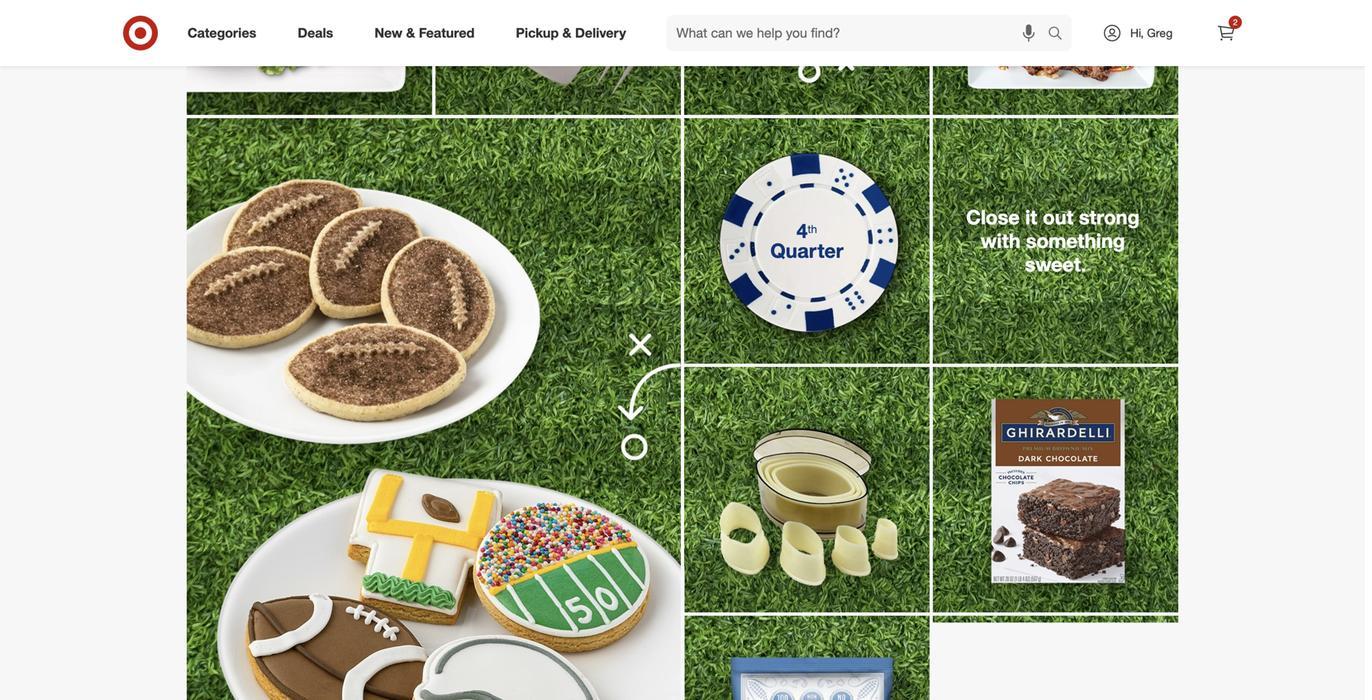Task type: locate. For each thing, give the bounding box(es) containing it.
close
[[967, 205, 1020, 229]]

delivery
[[575, 25, 626, 41]]

new & featured link
[[361, 15, 495, 51]]

1 horizontal spatial &
[[563, 25, 572, 41]]

quarter
[[771, 238, 844, 262]]

categories link
[[174, 15, 277, 51]]

out
[[1043, 205, 1074, 229]]

& inside pickup & delivery link
[[563, 25, 572, 41]]

deals link
[[284, 15, 354, 51]]

2 link
[[1208, 15, 1245, 51]]

hi, greg
[[1131, 26, 1173, 40]]

& right 'pickup'
[[563, 25, 572, 41]]

2 & from the left
[[563, 25, 572, 41]]

categories
[[188, 25, 256, 41]]

4
[[797, 219, 808, 243]]

&
[[406, 25, 415, 41], [563, 25, 572, 41]]

& right new
[[406, 25, 415, 41]]

& inside new & featured link
[[406, 25, 415, 41]]

pickup
[[516, 25, 559, 41]]

1 & from the left
[[406, 25, 415, 41]]

0 horizontal spatial &
[[406, 25, 415, 41]]

with
[[981, 229, 1021, 253]]

hi,
[[1131, 26, 1144, 40]]

2
[[1233, 17, 1238, 27]]

What can we help you find? suggestions appear below search field
[[667, 15, 1052, 51]]

deals
[[298, 25, 333, 41]]

it
[[1026, 205, 1038, 229]]

featured
[[419, 25, 475, 41]]



Task type: vqa. For each thing, say whether or not it's contained in the screenshot.
Acid
no



Task type: describe. For each thing, give the bounding box(es) containing it.
th
[[808, 222, 817, 236]]

new & featured
[[375, 25, 475, 41]]

new
[[375, 25, 403, 41]]

strong
[[1079, 205, 1140, 229]]

something
[[1026, 229, 1125, 253]]

& for new
[[406, 25, 415, 41]]

& for pickup
[[563, 25, 572, 41]]

pickup & delivery link
[[502, 15, 647, 51]]

search button
[[1041, 15, 1080, 55]]

sweet.
[[1025, 252, 1087, 276]]

pickup & delivery
[[516, 25, 626, 41]]

4 th quarter
[[771, 219, 844, 262]]

search
[[1041, 27, 1080, 43]]

greg
[[1147, 26, 1173, 40]]

close it out strong with something sweet.
[[967, 205, 1145, 276]]



